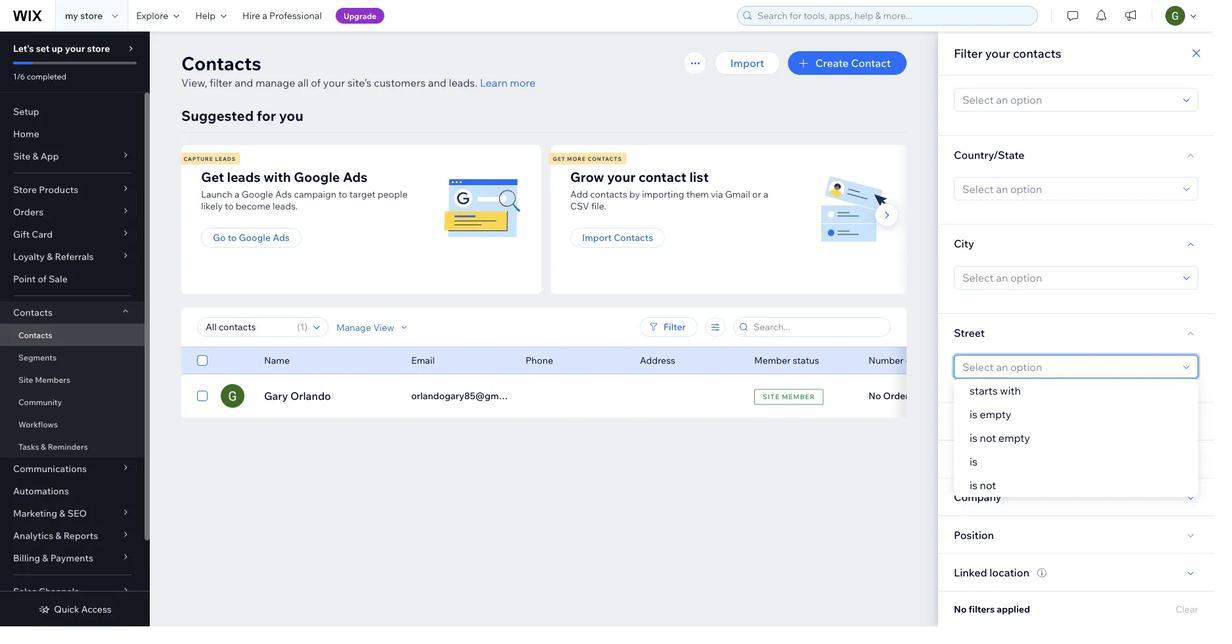 Task type: locate. For each thing, give the bounding box(es) containing it.
orders down 'number'
[[883, 390, 914, 402]]

leads. left learn
[[449, 76, 478, 89]]

1 horizontal spatial of
[[311, 76, 321, 89]]

& left the reports
[[55, 530, 61, 542]]

gary orlando image
[[221, 384, 244, 408]]

0 horizontal spatial no
[[869, 390, 881, 402]]

view link
[[799, 384, 855, 408]]

0 vertical spatial site
[[13, 150, 30, 162]]

with inside get leads with google ads launch a google ads campaign to target people likely to become leads.
[[264, 169, 291, 185]]

0 vertical spatial store
[[80, 10, 103, 21]]

billing
[[13, 553, 40, 564]]

a
[[262, 10, 267, 21], [235, 189, 240, 200], [763, 189, 768, 200]]

filter inside button
[[664, 321, 686, 333]]

0 vertical spatial contacts
[[1013, 46, 1061, 60]]

0 horizontal spatial contacts
[[590, 189, 627, 200]]

orlandogary85@gmail.com
[[411, 390, 529, 402]]

contacts down point of sale
[[13, 307, 53, 318]]

not down birthdate
[[980, 479, 996, 492]]

contacts inside contacts view, filter and manage all of your site's customers and leads. learn more
[[181, 52, 261, 75]]

& for tasks
[[41, 442, 46, 452]]

no orders
[[869, 390, 914, 402]]

view inside dropdown button
[[373, 321, 394, 333]]

gary
[[264, 390, 288, 403]]

3 select an option field from the top
[[959, 267, 1179, 289]]

contacts inside grow your contact list add contacts by importing them via gmail or a csv file.
[[590, 189, 627, 200]]

None checkbox
[[197, 353, 208, 369]]

1 select an option field from the top
[[959, 89, 1179, 111]]

0 horizontal spatial a
[[235, 189, 240, 200]]

site inside site members 'link'
[[18, 375, 33, 385]]

2 is from the top
[[970, 432, 977, 445]]

of inside the point of sale link
[[38, 273, 47, 285]]

my
[[65, 10, 78, 21]]

upgrade
[[344, 11, 376, 21]]

1 horizontal spatial contacts
[[1013, 46, 1061, 60]]

& left the seo
[[59, 508, 65, 519]]

tasks & reminders
[[18, 442, 88, 452]]

store right my at top left
[[80, 10, 103, 21]]

2 horizontal spatial a
[[763, 189, 768, 200]]

country/state
[[954, 148, 1025, 161]]

orlando
[[290, 390, 331, 403]]

site down member status
[[763, 393, 780, 401]]

a right or
[[763, 189, 768, 200]]

contact
[[851, 56, 891, 70]]

member
[[754, 355, 791, 366], [782, 393, 815, 401]]

store
[[80, 10, 103, 21], [87, 43, 110, 54]]

list
[[689, 169, 709, 185]]

view right manage
[[373, 321, 394, 333]]

1 vertical spatial not
[[980, 479, 996, 492]]

& for loyalty
[[47, 251, 53, 262]]

view right site member
[[815, 390, 840, 403]]

empty
[[980, 408, 1011, 421], [998, 432, 1030, 445]]

communications button
[[0, 458, 145, 480]]

list
[[179, 145, 916, 294]]

street
[[954, 326, 985, 339]]

2 and from the left
[[428, 76, 446, 89]]

is not empty
[[970, 432, 1030, 445]]

0 horizontal spatial import
[[582, 232, 612, 243]]

no filters applied
[[954, 604, 1030, 615]]

site down segments
[[18, 375, 33, 385]]

site members
[[18, 375, 70, 385]]

member left status at right bottom
[[754, 355, 791, 366]]

ads up target
[[343, 169, 367, 185]]

2 vertical spatial site
[[763, 393, 780, 401]]

segments
[[18, 352, 57, 362]]

your inside grow your contact list add contacts by importing them via gmail or a csv file.
[[607, 169, 636, 185]]

2 vertical spatial to
[[228, 232, 237, 243]]

1 horizontal spatial view
[[815, 390, 840, 403]]

member down status at right bottom
[[782, 393, 815, 401]]

applied
[[997, 604, 1030, 615]]

1 vertical spatial import
[[582, 232, 612, 243]]

leads. right become
[[273, 200, 298, 212]]

import inside 'button'
[[582, 232, 612, 243]]

site members link
[[0, 369, 145, 391]]

site's
[[347, 76, 372, 89]]

is for is
[[970, 455, 977, 468]]

0 horizontal spatial with
[[264, 169, 291, 185]]

contacts
[[181, 52, 261, 75], [614, 232, 653, 243], [13, 307, 53, 318], [18, 330, 52, 340]]

learn
[[480, 76, 508, 89]]

1 vertical spatial view
[[815, 390, 840, 403]]

0 vertical spatial empty
[[980, 408, 1011, 421]]

1 horizontal spatial orders
[[883, 390, 914, 402]]

1 vertical spatial empty
[[998, 432, 1030, 445]]

site
[[13, 150, 30, 162], [18, 375, 33, 385], [763, 393, 780, 401]]

& right billing
[[42, 553, 48, 564]]

leads. inside get leads with google ads launch a google ads campaign to target people likely to become leads.
[[273, 200, 298, 212]]

store products
[[13, 184, 78, 195]]

1 and from the left
[[235, 76, 253, 89]]

csv
[[570, 200, 589, 212]]

is up the is not
[[970, 455, 977, 468]]

filters
[[969, 604, 995, 615]]

setup
[[13, 106, 39, 117]]

1 not from the top
[[980, 432, 996, 445]]

with right leads
[[264, 169, 291, 185]]

is for is not
[[970, 479, 977, 492]]

reminders
[[48, 442, 88, 452]]

1 vertical spatial contacts
[[590, 189, 627, 200]]

of left sale
[[38, 273, 47, 285]]

name
[[264, 355, 290, 366]]

all
[[298, 76, 309, 89]]

4 is from the top
[[970, 479, 977, 492]]

campaign
[[294, 189, 336, 200]]

suggested for you
[[181, 107, 303, 124]]

1 vertical spatial leads.
[[273, 200, 298, 212]]

let's set up your store
[[13, 43, 110, 54]]

1 horizontal spatial leads.
[[449, 76, 478, 89]]

point of sale
[[13, 273, 68, 285]]

loyalty & referrals
[[13, 251, 94, 262]]

2 not from the top
[[980, 479, 996, 492]]

site down home
[[13, 150, 30, 162]]

is empty
[[970, 408, 1011, 421]]

filter for filter your contacts
[[954, 46, 983, 60]]

leads.
[[449, 76, 478, 89], [273, 200, 298, 212]]

1 horizontal spatial no
[[954, 604, 967, 615]]

a right the hire
[[262, 10, 267, 21]]

referrals
[[55, 251, 94, 262]]

become
[[236, 200, 271, 212]]

of for number of purchases
[[906, 355, 914, 366]]

1 horizontal spatial a
[[262, 10, 267, 21]]

( 1 )
[[297, 321, 307, 333]]

site for site members
[[18, 375, 33, 385]]

& right tasks on the left
[[41, 442, 46, 452]]

orders down 'store'
[[13, 206, 43, 218]]

sidebar element
[[0, 32, 150, 627]]

& left app
[[32, 150, 39, 162]]

no down 'number'
[[869, 390, 881, 402]]

0 vertical spatial not
[[980, 432, 996, 445]]

ads left campaign
[[275, 189, 292, 200]]

marketing
[[13, 508, 57, 519]]

2 vertical spatial ads
[[273, 232, 290, 243]]

and right filter
[[235, 76, 253, 89]]

& right 'loyalty' on the left top of the page
[[47, 251, 53, 262]]

google down become
[[239, 232, 271, 243]]

2 vertical spatial of
[[906, 355, 914, 366]]

customers
[[374, 76, 426, 89]]

2 vertical spatial google
[[239, 232, 271, 243]]

get more contacts
[[553, 155, 622, 162]]

no
[[869, 390, 881, 402], [954, 604, 967, 615]]

3 is from the top
[[970, 455, 977, 468]]

list box
[[954, 379, 1198, 497]]

0 vertical spatial of
[[311, 76, 321, 89]]

1 vertical spatial with
[[1000, 384, 1021, 397]]

0 horizontal spatial and
[[235, 76, 253, 89]]

import for import
[[730, 56, 764, 70]]

gift
[[13, 229, 30, 240]]

1 vertical spatial filter
[[664, 321, 686, 333]]

is not
[[970, 479, 996, 492]]

community link
[[0, 391, 145, 413]]

is down language
[[970, 432, 977, 445]]

0 vertical spatial view
[[373, 321, 394, 333]]

0 vertical spatial filter
[[954, 46, 983, 60]]

1 vertical spatial site
[[18, 375, 33, 385]]

1 horizontal spatial with
[[1000, 384, 1021, 397]]

contacts up segments
[[18, 330, 52, 340]]

Select an option field
[[959, 89, 1179, 111], [959, 178, 1179, 200], [959, 267, 1179, 289], [959, 356, 1179, 378]]

contacts link
[[0, 324, 145, 346]]

a inside get leads with google ads launch a google ads campaign to target people likely to become leads.
[[235, 189, 240, 200]]

0 horizontal spatial filter
[[664, 321, 686, 333]]

reports
[[64, 530, 98, 542]]

1 vertical spatial of
[[38, 273, 47, 285]]

1 vertical spatial orders
[[883, 390, 914, 402]]

select an option field for city
[[959, 267, 1179, 289]]

to down launch
[[225, 200, 234, 212]]

1 is from the top
[[970, 408, 977, 421]]

of right all
[[311, 76, 321, 89]]

1 horizontal spatial import
[[730, 56, 764, 70]]

None checkbox
[[197, 388, 208, 404]]

with right starts
[[1000, 384, 1021, 397]]

for
[[257, 107, 276, 124]]

site inside site & app dropdown button
[[13, 150, 30, 162]]

1/6
[[13, 71, 25, 81]]

empty down starts with
[[980, 408, 1011, 421]]

access
[[81, 604, 111, 615]]

starts with
[[970, 384, 1021, 397]]

site for site & app
[[13, 150, 30, 162]]

import inside button
[[730, 56, 764, 70]]

capture
[[184, 155, 213, 162]]

ads down get leads with google ads launch a google ads campaign to target people likely to become leads.
[[273, 232, 290, 243]]

1 vertical spatial no
[[954, 604, 967, 615]]

gift card button
[[0, 223, 145, 246]]

is down birthdate
[[970, 479, 977, 492]]

contacts up filter
[[181, 52, 261, 75]]

grow your contact list add contacts by importing them via gmail or a csv file.
[[570, 169, 768, 212]]

4 select an option field from the top
[[959, 356, 1179, 378]]

&
[[32, 150, 39, 162], [47, 251, 53, 262], [41, 442, 46, 452], [59, 508, 65, 519], [55, 530, 61, 542], [42, 553, 48, 564]]

point
[[13, 273, 36, 285]]

home link
[[0, 123, 145, 145]]

filter button
[[640, 317, 698, 337]]

0 vertical spatial no
[[869, 390, 881, 402]]

Search... field
[[750, 318, 886, 336]]

and right customers
[[428, 76, 446, 89]]

a down leads
[[235, 189, 240, 200]]

member status
[[754, 355, 819, 366]]

contacts inside 'button'
[[614, 232, 653, 243]]

0 horizontal spatial leads.
[[273, 200, 298, 212]]

empty down 'is empty'
[[998, 432, 1030, 445]]

manage
[[336, 321, 371, 333]]

billing & payments button
[[0, 547, 145, 570]]

google up campaign
[[294, 169, 340, 185]]

0 horizontal spatial orders
[[13, 206, 43, 218]]

0 vertical spatial leads.
[[449, 76, 478, 89]]

2 select an option field from the top
[[959, 178, 1179, 200]]

to right go
[[228, 232, 237, 243]]

Search for tools, apps, help & more... field
[[754, 7, 1033, 25]]

is for is not empty
[[970, 432, 977, 445]]

is down starts
[[970, 408, 977, 421]]

0 horizontal spatial view
[[373, 321, 394, 333]]

get
[[201, 169, 224, 185]]

starts
[[970, 384, 998, 397]]

2 horizontal spatial of
[[906, 355, 914, 366]]

& for billing
[[42, 553, 48, 564]]

sales channels button
[[0, 581, 145, 603]]

no left the filters
[[954, 604, 967, 615]]

0 vertical spatial orders
[[13, 206, 43, 218]]

to left target
[[338, 189, 347, 200]]

import for import contacts
[[582, 232, 612, 243]]

or
[[752, 189, 761, 200]]

1 horizontal spatial filter
[[954, 46, 983, 60]]

your inside "sidebar" element
[[65, 43, 85, 54]]

is
[[970, 408, 977, 421], [970, 432, 977, 445], [970, 455, 977, 468], [970, 479, 977, 492]]

0 horizontal spatial of
[[38, 273, 47, 285]]

0 vertical spatial import
[[730, 56, 764, 70]]

of right 'number'
[[906, 355, 914, 366]]

store down my store
[[87, 43, 110, 54]]

site & app
[[13, 150, 59, 162]]

ads inside go to google ads button
[[273, 232, 290, 243]]

0 vertical spatial with
[[264, 169, 291, 185]]

1 horizontal spatial and
[[428, 76, 446, 89]]

hire a professional link
[[235, 0, 330, 32]]

google up become
[[242, 189, 273, 200]]

store
[[13, 184, 37, 195]]

city
[[954, 237, 974, 250]]

linked
[[954, 566, 987, 579]]

number of purchases
[[869, 355, 961, 366]]

1 vertical spatial store
[[87, 43, 110, 54]]

not down language
[[980, 432, 996, 445]]

contacts down 'by'
[[614, 232, 653, 243]]



Task type: describe. For each thing, give the bounding box(es) containing it.
learn more button
[[480, 75, 536, 91]]

company
[[954, 491, 1002, 504]]

purchases
[[916, 355, 961, 366]]

explore
[[136, 10, 168, 21]]

0 vertical spatial google
[[294, 169, 340, 185]]

quick access button
[[38, 604, 111, 616]]

site & app button
[[0, 145, 145, 168]]

help
[[195, 10, 216, 21]]

& for analytics
[[55, 530, 61, 542]]

automations link
[[0, 480, 145, 503]]

get
[[553, 155, 565, 162]]

site member
[[763, 393, 815, 401]]

your inside contacts view, filter and manage all of your site's customers and leads. learn more
[[323, 76, 345, 89]]

filter
[[210, 76, 232, 89]]

language
[[954, 415, 1003, 428]]

1 vertical spatial google
[[242, 189, 273, 200]]

filter for filter
[[664, 321, 686, 333]]

workflows
[[18, 419, 58, 429]]

contacts inside dropdown button
[[13, 307, 53, 318]]

manage
[[256, 76, 295, 89]]

store inside "sidebar" element
[[87, 43, 110, 54]]

hire a professional
[[242, 10, 322, 21]]

email
[[411, 355, 435, 366]]

is for is empty
[[970, 408, 977, 421]]

more
[[567, 155, 586, 162]]

no for no filters applied
[[954, 604, 967, 615]]

point of sale link
[[0, 268, 145, 290]]

a inside grow your contact list add contacts by importing them via gmail or a csv file.
[[763, 189, 768, 200]]

grow
[[570, 169, 604, 185]]

import contacts button
[[570, 228, 665, 248]]

community
[[18, 397, 62, 407]]

sale
[[49, 273, 68, 285]]

orders button
[[0, 201, 145, 223]]

billing & payments
[[13, 553, 93, 564]]

address
[[640, 355, 675, 366]]

position
[[954, 528, 994, 541]]

create contact
[[815, 56, 891, 70]]

of inside contacts view, filter and manage all of your site's customers and leads. learn more
[[311, 76, 321, 89]]

& for marketing
[[59, 508, 65, 519]]

marketing & seo button
[[0, 503, 145, 525]]

you
[[279, 107, 303, 124]]

select an option field for street
[[959, 356, 1179, 378]]

go
[[213, 232, 226, 243]]

segments link
[[0, 346, 145, 369]]

0 vertical spatial member
[[754, 355, 791, 366]]

orders inside dropdown button
[[13, 206, 43, 218]]

workflows link
[[0, 413, 145, 436]]

1 vertical spatial member
[[782, 393, 815, 401]]

list containing get leads with google ads
[[179, 145, 916, 294]]

via
[[711, 189, 723, 200]]

tasks
[[18, 442, 39, 452]]

1 vertical spatial to
[[225, 200, 234, 212]]

quick access
[[54, 604, 111, 615]]

capture leads
[[184, 155, 236, 162]]

them
[[686, 189, 709, 200]]

quick
[[54, 604, 79, 615]]

add
[[570, 189, 588, 200]]

select an option field for country/state
[[959, 178, 1179, 200]]

site for site member
[[763, 393, 780, 401]]

go to google ads button
[[201, 228, 301, 248]]

seo
[[67, 508, 87, 519]]

no for no orders
[[869, 390, 881, 402]]

contacts view, filter and manage all of your site's customers and leads. learn more
[[181, 52, 536, 89]]

members
[[35, 375, 70, 385]]

loyalty
[[13, 251, 45, 262]]

of for point of sale
[[38, 273, 47, 285]]

analytics & reports button
[[0, 525, 145, 547]]

card
[[32, 229, 53, 240]]

& for site
[[32, 150, 39, 162]]

import contacts
[[582, 232, 653, 243]]

file.
[[591, 200, 606, 212]]

(
[[297, 321, 300, 333]]

to inside button
[[228, 232, 237, 243]]

create
[[815, 56, 849, 70]]

1 vertical spatial ads
[[275, 189, 292, 200]]

analytics & reports
[[13, 530, 98, 542]]

contacts button
[[0, 302, 145, 324]]

1/6 completed
[[13, 71, 66, 81]]

manage view
[[336, 321, 394, 333]]

create contact button
[[788, 51, 907, 75]]

likely
[[201, 200, 223, 212]]

)
[[304, 321, 307, 333]]

not for is not
[[980, 479, 996, 492]]

channels
[[39, 586, 79, 598]]

people
[[378, 189, 408, 200]]

payments
[[50, 553, 93, 564]]

not for is not empty
[[980, 432, 996, 445]]

leads. inside contacts view, filter and manage all of your site's customers and leads. learn more
[[449, 76, 478, 89]]

analytics
[[13, 530, 53, 542]]

get leads with google ads launch a google ads campaign to target people likely to become leads.
[[201, 169, 408, 212]]

list box containing starts with
[[954, 379, 1198, 497]]

0 vertical spatial ads
[[343, 169, 367, 185]]

setup link
[[0, 101, 145, 123]]

sales channels
[[13, 586, 79, 598]]

Unsaved view field
[[202, 318, 293, 336]]

upgrade button
[[336, 8, 384, 24]]

go to google ads
[[213, 232, 290, 243]]

0 vertical spatial to
[[338, 189, 347, 200]]

communications
[[13, 463, 87, 475]]

gmail
[[725, 189, 750, 200]]

sales
[[13, 586, 37, 598]]

more
[[510, 76, 536, 89]]

1
[[300, 321, 304, 333]]

status
[[793, 355, 819, 366]]

google inside button
[[239, 232, 271, 243]]

contacts
[[588, 155, 622, 162]]



Task type: vqa. For each thing, say whether or not it's contained in the screenshot.
the leftmost stats.
no



